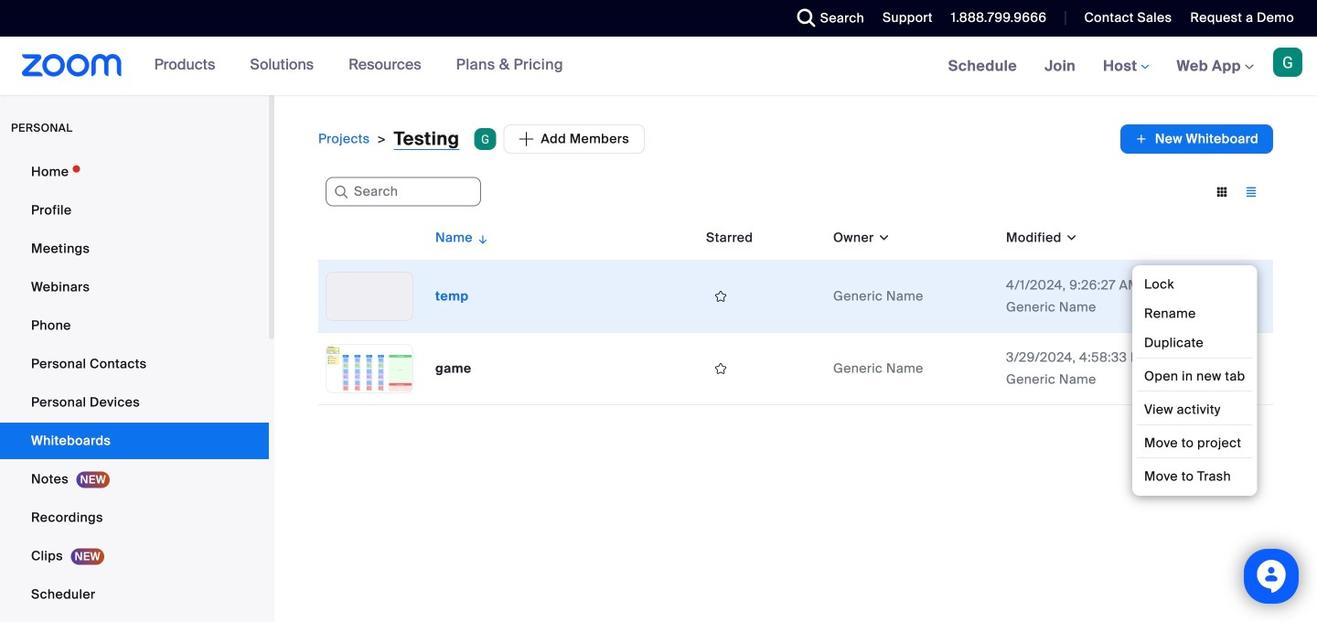 Task type: locate. For each thing, give the bounding box(es) containing it.
project owner: generic name image
[[474, 128, 496, 150]]

profile picture image
[[1274, 48, 1303, 77]]

list mode, selected image
[[1237, 184, 1266, 200]]

banner
[[0, 37, 1318, 97]]

application
[[474, 124, 645, 154], [1121, 124, 1274, 154], [318, 216, 1274, 405]]

game element
[[436, 360, 472, 377]]

Search text field
[[326, 177, 481, 207]]

click to star the whiteboard temp image
[[706, 288, 736, 305]]

arrow down image
[[473, 227, 490, 249]]

thumbnail of temp image
[[327, 273, 413, 320]]

add image
[[1135, 130, 1148, 148]]



Task type: vqa. For each thing, say whether or not it's contained in the screenshot.
application
yes



Task type: describe. For each thing, give the bounding box(es) containing it.
thumbnail of game image
[[327, 345, 413, 393]]

zoom logo image
[[22, 54, 122, 77]]

temp element
[[436, 288, 469, 305]]

personal menu menu
[[0, 154, 269, 622]]

meetings navigation
[[935, 37, 1318, 97]]

click to star the whiteboard game image
[[706, 361, 736, 377]]

product information navigation
[[141, 37, 577, 95]]

more options for temp image
[[1228, 288, 1257, 305]]

grid mode, not selected image
[[1208, 184, 1237, 200]]

temp, modified at apr 01, 2024 by generic name, link image
[[326, 272, 414, 321]]



